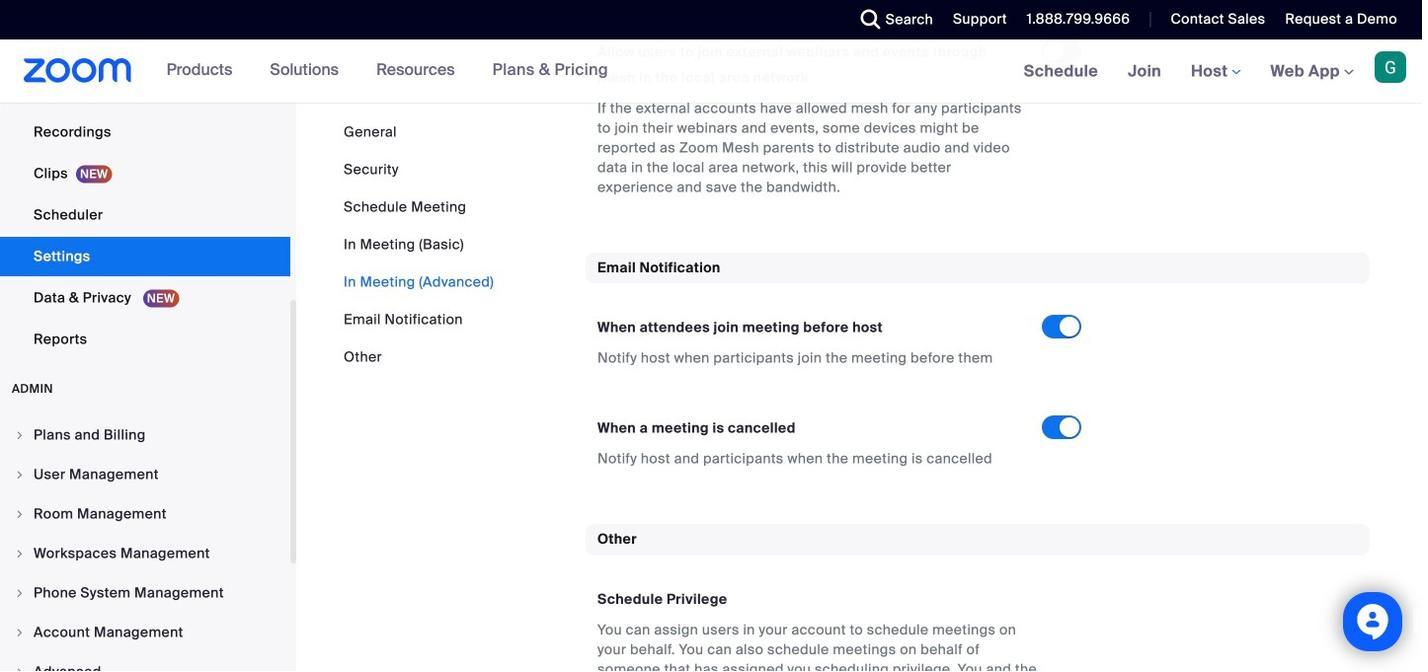 Task type: describe. For each thing, give the bounding box(es) containing it.
2 right image from the top
[[14, 548, 26, 560]]

6 menu item from the top
[[0, 615, 291, 652]]

admin menu menu
[[0, 417, 291, 672]]

3 right image from the top
[[14, 588, 26, 600]]

meetings navigation
[[1010, 40, 1423, 104]]

zoom logo image
[[24, 58, 132, 83]]

1 menu item from the top
[[0, 417, 291, 455]]

5 menu item from the top
[[0, 575, 291, 613]]

personal menu menu
[[0, 0, 291, 362]]

3 menu item from the top
[[0, 496, 291, 534]]



Task type: locate. For each thing, give the bounding box(es) containing it.
banner
[[0, 40, 1423, 104]]

4 menu item from the top
[[0, 536, 291, 573]]

side navigation navigation
[[0, 0, 296, 672]]

2 menu item from the top
[[0, 457, 291, 494]]

profile picture image
[[1376, 51, 1407, 83]]

1 right image from the top
[[14, 430, 26, 442]]

menu bar
[[344, 123, 494, 368]]

5 right image from the top
[[14, 667, 26, 672]]

0 vertical spatial right image
[[14, 469, 26, 481]]

other element
[[586, 525, 1371, 672]]

1 vertical spatial right image
[[14, 548, 26, 560]]

right image
[[14, 469, 26, 481], [14, 548, 26, 560]]

7 menu item from the top
[[0, 654, 291, 672]]

email notification element
[[586, 253, 1371, 493]]

right image
[[14, 430, 26, 442], [14, 509, 26, 521], [14, 588, 26, 600], [14, 627, 26, 639], [14, 667, 26, 672]]

product information navigation
[[152, 40, 623, 103]]

1 right image from the top
[[14, 469, 26, 481]]

2 right image from the top
[[14, 509, 26, 521]]

4 right image from the top
[[14, 627, 26, 639]]

menu item
[[0, 417, 291, 455], [0, 457, 291, 494], [0, 496, 291, 534], [0, 536, 291, 573], [0, 575, 291, 613], [0, 615, 291, 652], [0, 654, 291, 672]]



Task type: vqa. For each thing, say whether or not it's contained in the screenshot.
bottommost connect
no



